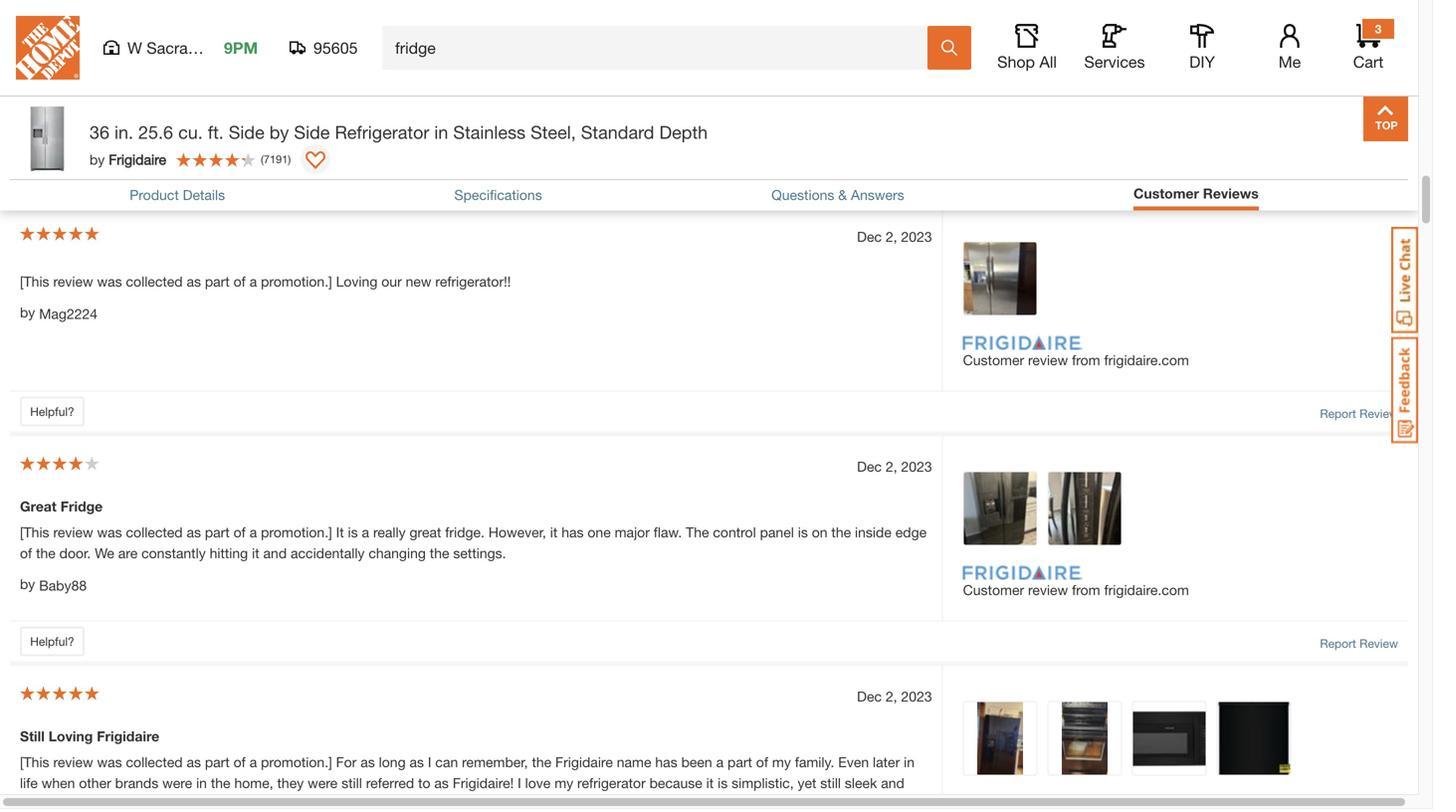 Task type: describe. For each thing, give the bounding box(es) containing it.
refrigerator
[[335, 121, 429, 143]]

services button
[[1083, 24, 1147, 72]]

it inside still loving frigidaire [this review was collected as part of a promotion.] for as long as i can remember, the frigidaire name has been a part of my family. even later in life when other brands were in the home, they were still referred to as frigidaire! i love my refrigerator because it is simplistic, yet still sleek and modern with all of the bells and whistles required without being too much. i made sure to get all frigidaire appliances because i can never reca
[[706, 775, 714, 791]]

95605 button
[[290, 38, 358, 58]]

[this inside great fridge [this review was collected as part of a promotion.] it is a really great fridge. however, it has one major flaw. the control panel is on the inside edge of the door. we are constantly hitting it and accidentally changing the settings.
[[20, 524, 49, 540]]

major
[[615, 524, 650, 540]]

brands
[[115, 775, 158, 791]]

are inside the good fridge [this review was collected as part of a promotion.] so far things are working good. i do wish it came with a snack drawer and the light the interior light could be brighter.
[[419, 64, 438, 81]]

the right drawer
[[801, 64, 820, 81]]

accidentally
[[291, 545, 365, 561]]

collected inside the good fridge [this review was collected as part of a promotion.] so far things are working good. i do wish it came with a snack drawer and the light the interior light could be brighter.
[[126, 64, 183, 81]]

specifications
[[454, 187, 542, 203]]

36
[[90, 121, 110, 143]]

2, for [this review was collected as part of a promotion.] it is a really great fridge. however, it has one major flaw. the control panel is on the inside edge of the door. we are constantly hitting it and accidentally changing the settings.
[[886, 458, 897, 475]]

it inside the good fridge [this review was collected as part of a promotion.] so far things are working good. i do wish it came with a snack drawer and the light the interior light could be brighter.
[[595, 64, 603, 81]]

diy button
[[1170, 24, 1234, 72]]

frigidaire up get at the bottom of the page
[[555, 754, 613, 770]]

cart
[[1353, 52, 1384, 71]]

logo image for great fridge
[[963, 566, 1083, 580]]

by up the 7191
[[269, 121, 289, 143]]

things
[[377, 64, 415, 81]]

came
[[606, 64, 641, 81]]

from for great fridge
[[1072, 582, 1100, 598]]

when
[[42, 775, 75, 791]]

0 vertical spatial loving
[[336, 273, 378, 290]]

frigidaire.com for [this review was collected as part of a promotion.] loving our new refrigerator!!
[[1104, 352, 1189, 368]]

was inside great fridge [this review was collected as part of a promotion.] it is a really great fridge. however, it has one major flaw. the control panel is on the inside edge of the door. we are constantly hitting it and accidentally changing the settings.
[[97, 524, 122, 540]]

and inside great fridge [this review was collected as part of a promotion.] it is a really great fridge. however, it has one major flaw. the control panel is on the inside edge of the door. we are constantly hitting it and accidentally changing the settings.
[[263, 545, 287, 561]]

of inside the good fridge [this review was collected as part of a promotion.] so far things are working good. i do wish it came with a snack drawer and the light the interior light could be brighter.
[[234, 64, 246, 81]]

2 helpful? button from the top
[[20, 397, 85, 426]]

depth
[[659, 121, 708, 143]]

has inside great fridge [this review was collected as part of a promotion.] it is a really great fridge. however, it has one major flaw. the control panel is on the inside edge of the door. we are constantly hitting it and accidentally changing the settings.
[[562, 524, 584, 540]]

customer for great fridge
[[963, 582, 1024, 598]]

frigidaire down name
[[618, 796, 675, 809]]

by for by baby88
[[20, 576, 35, 592]]

changing
[[369, 545, 426, 561]]

collected inside great fridge [this review was collected as part of a promotion.] it is a really great fridge. however, it has one major flaw. the control panel is on the inside edge of the door. we are constantly hitting it and accidentally changing the settings.
[[126, 524, 183, 540]]

as up bells
[[187, 754, 201, 770]]

( 7191 )
[[261, 153, 291, 166]]

as down details
[[187, 273, 201, 290]]

2 report from the top
[[1320, 407, 1356, 421]]

the home depot logo image
[[16, 16, 80, 80]]

hitting
[[210, 545, 248, 561]]

sure
[[530, 796, 556, 809]]

0 horizontal spatial to
[[418, 775, 431, 791]]

been
[[681, 754, 712, 770]]

top button
[[1364, 97, 1408, 141]]

as inside the good fridge [this review was collected as part of a promotion.] so far things are working good. i do wish it came with a snack drawer and the light the interior light could be brighter.
[[187, 64, 201, 81]]

0 vertical spatial customer
[[1134, 185, 1199, 202]]

diy
[[1190, 52, 1215, 71]]

great
[[410, 524, 441, 540]]

are inside great fridge [this review was collected as part of a promotion.] it is a really great fridge. however, it has one major flaw. the control panel is on the inside edge of the door. we are constantly hitting it and accidentally changing the settings.
[[118, 545, 138, 561]]

services
[[1084, 52, 1145, 71]]

bells
[[159, 796, 188, 809]]

fridge
[[60, 498, 103, 515]]

name
[[617, 754, 651, 770]]

0 horizontal spatial my
[[555, 775, 573, 791]]

frigidaire.com for great fridge
[[1104, 582, 1189, 598]]

report review button for good fridge [this review was collected as part of a promotion.] so far things are working good. i do wish it came with a snack drawer and the light the interior light could be brighter.
[[1320, 175, 1398, 193]]

be
[[89, 85, 104, 102]]

it right hitting
[[252, 545, 259, 561]]

product image image
[[15, 107, 80, 171]]

it
[[336, 524, 344, 540]]

review inside still loving frigidaire [this review was collected as part of a promotion.] for as long as i can remember, the frigidaire name has been a part of my family. even later in life when other brands were in the home, they were still referred to as frigidaire! i love my refrigerator because it is simplistic, yet still sleek and modern with all of the bells and whistles required without being too much. i made sure to get all frigidaire appliances because i can never reca
[[53, 754, 93, 770]]

as right long
[[410, 754, 424, 770]]

snack
[[686, 64, 723, 81]]

1 2, from the top
[[886, 228, 897, 245]]

good refrigerator button
[[39, 115, 146, 136]]

report review for great fridge [this review was collected as part of a promotion.] it is a really great fridge. however, it has one major flaw. the control panel is on the inside edge of the door. we are constantly hitting it and accidentally changing the settings.
[[1320, 637, 1398, 650]]

36 in. 25.6 cu. ft. side by side refrigerator in stainless steel, standard depth
[[90, 121, 708, 143]]

interior
[[878, 64, 921, 81]]

home,
[[234, 775, 273, 791]]

modern
[[20, 796, 68, 809]]

[this review was collected as part of a promotion.] loving our new refrigerator!!
[[20, 273, 511, 290]]

later
[[873, 754, 900, 770]]

they
[[277, 775, 304, 791]]

i down yet
[[807, 796, 811, 809]]

frigidaire!
[[453, 775, 514, 791]]

with inside the good fridge [this review was collected as part of a promotion.] so far things are working good. i do wish it came with a snack drawer and the light the interior light could be brighter.
[[645, 64, 670, 81]]

brighter.
[[108, 85, 159, 102]]

2 collected from the top
[[126, 273, 183, 290]]

product
[[130, 187, 179, 203]]

2 helpful? from the top
[[30, 405, 74, 419]]

2 horizontal spatial in
[[904, 754, 915, 770]]

however,
[[489, 524, 546, 540]]

by baby88
[[20, 576, 87, 594]]

great fridge [this review was collected as part of a promotion.] it is a really great fridge. however, it has one major flaw. the control panel is on the inside edge of the door. we are constantly hitting it and accidentally changing the settings.
[[20, 498, 927, 561]]

&
[[838, 187, 847, 203]]

2 vertical spatial in
[[196, 775, 207, 791]]

2 promotion.] from the top
[[261, 273, 332, 290]]

working
[[442, 64, 491, 81]]

panel
[[760, 524, 794, 540]]

flaw.
[[654, 524, 682, 540]]

2 report review button from the top
[[1320, 405, 1398, 423]]

we
[[95, 545, 114, 561]]

2023 for [this review was collected as part of a promotion.] it is a really great fridge. however, it has one major flaw. the control panel is on the inside edge of the door. we are constantly hitting it and accidentally changing the settings.
[[901, 458, 932, 475]]

part inside great fridge [this review was collected as part of a promotion.] it is a really great fridge. however, it has one major flaw. the control panel is on the inside edge of the door. we are constantly hitting it and accidentally changing the settings.
[[205, 524, 230, 540]]

review for great fridge [this review was collected as part of a promotion.] it is a really great fridge. however, it has one major flaw. the control panel is on the inside edge of the door. we are constantly hitting it and accidentally changing the settings.
[[1360, 637, 1398, 650]]

good inside the good fridge [this review was collected as part of a promotion.] so far things are working good. i do wish it came with a snack drawer and the light the interior light could be brighter.
[[20, 38, 56, 55]]

as inside great fridge [this review was collected as part of a promotion.] it is a really great fridge. however, it has one major flaw. the control panel is on the inside edge of the door. we are constantly hitting it and accidentally changing the settings.
[[187, 524, 201, 540]]

still
[[20, 728, 45, 745]]

2 were from the left
[[308, 775, 338, 791]]

1 horizontal spatial in
[[434, 121, 448, 143]]

our
[[381, 273, 402, 290]]

edge
[[896, 524, 927, 540]]

for
[[336, 754, 357, 770]]

in.
[[114, 121, 133, 143]]

the left the door.
[[36, 545, 56, 561]]

answers
[[851, 187, 904, 203]]

could
[[50, 85, 85, 102]]

promotion.] inside great fridge [this review was collected as part of a promotion.] it is a really great fridge. however, it has one major flaw. the control panel is on the inside edge of the door. we are constantly hitting it and accidentally changing the settings.
[[261, 524, 332, 540]]

yet
[[798, 775, 817, 791]]

fridge.
[[445, 524, 485, 540]]

great
[[20, 498, 57, 515]]

with inside still loving frigidaire [this review was collected as part of a promotion.] for as long as i can remember, the frigidaire name has been a part of my family. even later in life when other brands were in the home, they were still referred to as frigidaire! i love my refrigerator because it is simplistic, yet still sleek and modern with all of the bells and whistles required without being too much. i made sure to get all frigidaire appliances because i can never reca
[[72, 796, 98, 809]]

much.
[[441, 796, 479, 809]]

0 horizontal spatial can
[[435, 754, 458, 770]]

even
[[838, 754, 869, 770]]

without
[[328, 796, 374, 809]]

on
[[812, 524, 828, 540]]

2 side from the left
[[294, 121, 330, 143]]

part up whistles
[[205, 754, 230, 770]]

get
[[576, 796, 596, 809]]

2 was from the top
[[97, 273, 122, 290]]

and down later
[[881, 775, 905, 791]]

refrigerator inside still loving frigidaire [this review was collected as part of a promotion.] for as long as i can remember, the frigidaire name has been a part of my family. even later in life when other brands were in the home, they were still referred to as frigidaire! i love my refrigerator because it is simplistic, yet still sleek and modern with all of the bells and whistles required without being too much. i made sure to get all frigidaire appliances because i can never reca
[[577, 775, 646, 791]]

review inside the good fridge [this review was collected as part of a promotion.] so far things are working good. i do wish it came with a snack drawer and the light the interior light could be brighter.
[[53, 64, 93, 81]]

as up too
[[434, 775, 449, 791]]

by for by frigidaire
[[90, 151, 105, 167]]

sleek
[[845, 775, 877, 791]]

report for great fridge [this review was collected as part of a promotion.] it is a really great fridge. however, it has one major flaw. the control panel is on the inside edge of the door. we are constantly hitting it and accidentally changing the settings.
[[1320, 637, 1356, 650]]

shop all button
[[995, 24, 1059, 72]]

simplistic,
[[732, 775, 794, 791]]

the down brands
[[135, 796, 155, 809]]

product details
[[130, 187, 225, 203]]

helpful? for great fridge [this review was collected as part of a promotion.] it is a really great fridge. however, it has one major flaw. the control panel is on the inside edge of the door. we are constantly hitting it and accidentally changing the settings.
[[30, 635, 74, 648]]

review for good fridge [this review was collected as part of a promotion.] so far things are working good. i do wish it came with a snack drawer and the light the interior light could be brighter.
[[1360, 177, 1398, 191]]

questions & answers
[[771, 187, 904, 203]]

the left interior at the right of the page
[[854, 64, 874, 81]]

the up whistles
[[211, 775, 230, 791]]

1 were from the left
[[162, 775, 192, 791]]

baby88
[[39, 577, 87, 594]]

baby88 button
[[39, 575, 87, 596]]

25.6
[[138, 121, 173, 143]]

)
[[288, 153, 291, 166]]

really
[[373, 524, 406, 540]]

too
[[416, 796, 437, 809]]

good inside by good refrigerator
[[39, 117, 74, 134]]

cu.
[[178, 121, 203, 143]]

frigidaire up brands
[[97, 728, 159, 745]]

by good refrigerator
[[20, 116, 146, 134]]

2023 for [this review was collected as part of a promotion.] for as long as i can remember, the frigidaire name has been a part of my family. even later in life when other brands were in the home, they were still referred to as frigidaire! i love my refrigerator because it is simplistic, yet still sleek and modern with all of the bells and whistles required without being too much. i made sure to get all frigidaire appliances because i can never reca
[[901, 688, 932, 705]]

[this inside the good fridge [this review was collected as part of a promotion.] so far things are working good. i do wish it came with a snack drawer and the light the interior light could be brighter.
[[20, 64, 49, 81]]

settings.
[[453, 545, 506, 561]]

i left love
[[518, 775, 521, 791]]

shop all
[[997, 52, 1057, 71]]



Task type: vqa. For each thing, say whether or not it's contained in the screenshot.
Depth
yes



Task type: locate. For each thing, give the bounding box(es) containing it.
report for good fridge [this review was collected as part of a promotion.] so far things are working good. i do wish it came with a snack drawer and the light the interior light could be brighter.
[[1320, 177, 1356, 191]]

with down other at the bottom
[[72, 796, 98, 809]]

1 horizontal spatial because
[[750, 796, 803, 809]]

was up other at the bottom
[[97, 754, 122, 770]]

2 review from the top
[[1360, 407, 1398, 421]]

0 horizontal spatial side
[[229, 121, 265, 143]]

customer reviews
[[1134, 185, 1259, 202]]

1 horizontal spatial loving
[[336, 273, 378, 290]]

1 vertical spatial report review button
[[1320, 405, 1398, 423]]

1 horizontal spatial all
[[600, 796, 614, 809]]

one
[[588, 524, 611, 540]]

it up appliances
[[706, 775, 714, 791]]

0 vertical spatial frigidaire.com
[[1104, 352, 1189, 368]]

2 2, from the top
[[886, 458, 897, 475]]

by down the 36
[[90, 151, 105, 167]]

as up constantly
[[187, 524, 201, 540]]

2 customer review from frigidaire.com from the top
[[963, 582, 1189, 598]]

1 dec 2, 2023 from the top
[[857, 228, 932, 245]]

0 horizontal spatial still
[[341, 775, 362, 791]]

0 vertical spatial 2,
[[886, 228, 897, 245]]

helpful? down the "by baby88"
[[30, 635, 74, 648]]

1 report from the top
[[1320, 177, 1356, 191]]

0 vertical spatial customer review from frigidaire.com
[[963, 352, 1189, 368]]

2 2023 from the top
[[901, 458, 932, 475]]

to left get at the bottom of the page
[[560, 796, 573, 809]]

1 vertical spatial dec 2, 2023
[[857, 458, 932, 475]]

2 vertical spatial report review button
[[1320, 635, 1398, 652]]

0 horizontal spatial loving
[[49, 728, 93, 745]]

still right yet
[[820, 775, 841, 791]]

2 [this from the top
[[20, 273, 49, 290]]

still loving frigidaire [this review was collected as part of a promotion.] for as long as i can remember, the frigidaire name has been a part of my family. even later in life when other brands were in the home, they were still referred to as frigidaire! i love my refrigerator because it is simplistic, yet still sleek and modern with all of the bells and whistles required without being too much. i made sure to get all frigidaire appliances because i can never reca
[[20, 728, 915, 809]]

side right ft.
[[229, 121, 265, 143]]

light left could
[[20, 85, 46, 102]]

still up "without"
[[341, 775, 362, 791]]

by left the good refrigerator button
[[20, 116, 35, 132]]

3 report review from the top
[[1320, 637, 1398, 650]]

by inside the "by baby88"
[[20, 576, 35, 592]]

2 vertical spatial helpful? button
[[20, 627, 85, 656]]

0 vertical spatial report review
[[1320, 177, 1398, 191]]

was up be at the top left of the page
[[97, 64, 122, 81]]

part
[[205, 64, 230, 81], [205, 273, 230, 290], [205, 524, 230, 540], [205, 754, 230, 770], [728, 754, 752, 770]]

was up mag2224
[[97, 273, 122, 290]]

1 vertical spatial report review
[[1320, 407, 1398, 421]]

questions & answers button
[[771, 187, 904, 203], [771, 187, 904, 203]]

1 vertical spatial review
[[1360, 407, 1398, 421]]

2 vertical spatial helpful?
[[30, 635, 74, 648]]

1 report review button from the top
[[1320, 175, 1398, 193]]

0 horizontal spatial were
[[162, 775, 192, 791]]

2 vertical spatial review
[[1360, 637, 1398, 650]]

live chat image
[[1391, 227, 1418, 333]]

because down simplistic,
[[750, 796, 803, 809]]

made
[[491, 796, 526, 809]]

w
[[127, 38, 142, 57]]

0 vertical spatial with
[[645, 64, 670, 81]]

part up hitting
[[205, 524, 230, 540]]

shop
[[997, 52, 1035, 71]]

1 horizontal spatial still
[[820, 775, 841, 791]]

i left do
[[535, 64, 539, 81]]

collected up brighter.
[[126, 64, 183, 81]]

inside
[[855, 524, 892, 540]]

light left interior at the right of the page
[[824, 64, 851, 81]]

to
[[418, 775, 431, 791], [560, 796, 573, 809]]

dec 2, 2023
[[857, 228, 932, 245], [857, 458, 932, 475], [857, 688, 932, 705]]

helpful?
[[30, 175, 74, 189], [30, 405, 74, 419], [30, 635, 74, 648]]

2 vertical spatial 2023
[[901, 688, 932, 705]]

0 vertical spatial dec
[[857, 228, 882, 245]]

2 logo image from the top
[[963, 566, 1083, 580]]

all right get at the bottom of the page
[[600, 796, 614, 809]]

are
[[419, 64, 438, 81], [118, 545, 138, 561]]

1 vertical spatial frigidaire.com
[[1104, 582, 1189, 598]]

side up display icon
[[294, 121, 330, 143]]

i down frigidaire!
[[483, 796, 487, 809]]

promotion.] left our at the top left
[[261, 273, 332, 290]]

in
[[434, 121, 448, 143], [904, 754, 915, 770], [196, 775, 207, 791]]

0 vertical spatial dec 2, 2023
[[857, 228, 932, 245]]

helpful? button down the "by baby88"
[[20, 627, 85, 656]]

1 vertical spatial with
[[72, 796, 98, 809]]

[this
[[20, 64, 49, 81], [20, 273, 49, 290], [20, 524, 49, 540], [20, 754, 49, 770]]

good down could
[[39, 117, 74, 134]]

as right for
[[361, 754, 375, 770]]

can up frigidaire!
[[435, 754, 458, 770]]

1 horizontal spatial is
[[718, 775, 728, 791]]

2 frigidaire.com from the top
[[1104, 582, 1189, 598]]

[this up product image
[[20, 64, 49, 81]]

2, down answers
[[886, 228, 897, 245]]

promotion.] inside the good fridge [this review was collected as part of a promotion.] so far things are working good. i do wish it came with a snack drawer and the light the interior light could be brighter.
[[261, 64, 332, 81]]

dec
[[857, 228, 882, 245], [857, 458, 882, 475], [857, 688, 882, 705]]

1 vertical spatial because
[[750, 796, 803, 809]]

2 horizontal spatial is
[[798, 524, 808, 540]]

in left home,
[[196, 775, 207, 791]]

customer reviews button
[[1134, 185, 1259, 206], [1134, 185, 1259, 202]]

to up too
[[418, 775, 431, 791]]

0 vertical spatial can
[[435, 754, 458, 770]]

and right bells
[[192, 796, 215, 809]]

refrigerator down name
[[577, 775, 646, 791]]

by mag2224
[[20, 304, 98, 322]]

4 was from the top
[[97, 754, 122, 770]]

door.
[[59, 545, 91, 561]]

part down 9pm
[[205, 64, 230, 81]]

1 vertical spatial refrigerator
[[577, 775, 646, 791]]

dec for [this review was collected as part of a promotion.] it is a really great fridge. however, it has one major flaw. the control panel is on the inside edge of the door. we are constantly hitting it and accidentally changing the settings.
[[857, 458, 882, 475]]

part inside the good fridge [this review was collected as part of a promotion.] so far things are working good. i do wish it came with a snack drawer and the light the interior light could be brighter.
[[205, 64, 230, 81]]

0 horizontal spatial in
[[196, 775, 207, 791]]

2 vertical spatial dec 2, 2023
[[857, 688, 932, 705]]

1 all from the left
[[102, 796, 115, 809]]

review
[[53, 64, 93, 81], [53, 273, 93, 290], [1028, 352, 1068, 368], [53, 524, 93, 540], [1028, 582, 1068, 598], [53, 754, 93, 770]]

[this inside still loving frigidaire [this review was collected as part of a promotion.] for as long as i can remember, the frigidaire name has been a part of my family. even later in life when other brands were in the home, they were still referred to as frigidaire! i love my refrigerator because it is simplistic, yet still sleek and modern with all of the bells and whistles required without being too much. i made sure to get all frigidaire appliances because i can never reca
[[20, 754, 49, 770]]

1 helpful? from the top
[[30, 175, 74, 189]]

1 vertical spatial in
[[904, 754, 915, 770]]

the
[[686, 524, 709, 540]]

3 report review button from the top
[[1320, 635, 1398, 652]]

2 all from the left
[[600, 796, 614, 809]]

1 [this from the top
[[20, 64, 49, 81]]

has inside still loving frigidaire [this review was collected as part of a promotion.] for as long as i can remember, the frigidaire name has been a part of my family. even later in life when other brands were in the home, they were still referred to as frigidaire! i love my refrigerator because it is simplistic, yet still sleek and modern with all of the bells and whistles required without being too much. i made sure to get all frigidaire appliances because i can never reca
[[655, 754, 678, 770]]

report review
[[1320, 177, 1398, 191], [1320, 407, 1398, 421], [1320, 637, 1398, 650]]

it right wish
[[595, 64, 603, 81]]

report review button for great fridge [this review was collected as part of a promotion.] it is a really great fridge. however, it has one major flaw. the control panel is on the inside edge of the door. we are constantly hitting it and accidentally changing the settings.
[[1320, 635, 1398, 652]]

referred
[[366, 775, 414, 791]]

can down yet
[[815, 796, 837, 809]]

fridge
[[60, 38, 99, 55]]

it right the however,
[[550, 524, 558, 540]]

loving inside still loving frigidaire [this review was collected as part of a promotion.] for as long as i can remember, the frigidaire name has been a part of my family. even later in life when other brands were in the home, they were still referred to as frigidaire! i love my refrigerator because it is simplistic, yet still sleek and modern with all of the bells and whistles required without being too much. i made sure to get all frigidaire appliances because i can never reca
[[49, 728, 93, 745]]

wish
[[563, 64, 591, 81]]

[this down great
[[20, 524, 49, 540]]

refrigerator down be at the top left of the page
[[78, 117, 146, 134]]

3 helpful? button from the top
[[20, 627, 85, 656]]

part down details
[[205, 273, 230, 290]]

1 horizontal spatial can
[[815, 796, 837, 809]]

part up simplistic,
[[728, 754, 752, 770]]

1 vertical spatial dec
[[857, 458, 882, 475]]

refrigerator inside by good refrigerator
[[78, 117, 146, 134]]

3 dec from the top
[[857, 688, 882, 705]]

0 horizontal spatial with
[[72, 796, 98, 809]]

i inside the good fridge [this review was collected as part of a promotion.] so far things are working good. i do wish it came with a snack drawer and the light the interior light could be brighter.
[[535, 64, 539, 81]]

customer for [this review was collected as part of a promotion.] loving our new refrigerator!!
[[963, 352, 1024, 368]]

0 vertical spatial review
[[1360, 177, 1398, 191]]

and right drawer
[[773, 64, 797, 81]]

collected
[[126, 64, 183, 81], [126, 273, 183, 290], [126, 524, 183, 540], [126, 754, 183, 770]]

dec up inside
[[857, 458, 882, 475]]

appliances
[[679, 796, 746, 809]]

the right on
[[832, 524, 851, 540]]

1 logo image from the top
[[963, 336, 1083, 350]]

collected inside still loving frigidaire [this review was collected as part of a promotion.] for as long as i can remember, the frigidaire name has been a part of my family. even later in life when other brands were in the home, they were still referred to as frigidaire! i love my refrigerator because it is simplistic, yet still sleek and modern with all of the bells and whistles required without being too much. i made sure to get all frigidaire appliances because i can never reca
[[126, 754, 183, 770]]

collected down product
[[126, 273, 183, 290]]

0 vertical spatial to
[[418, 775, 431, 791]]

loving right still
[[49, 728, 93, 745]]

with right came
[[645, 64, 670, 81]]

1 report review from the top
[[1320, 177, 1398, 191]]

0 vertical spatial has
[[562, 524, 584, 540]]

w sacramento 9pm
[[127, 38, 258, 57]]

1 vertical spatial can
[[815, 796, 837, 809]]

is inside still loving frigidaire [this review was collected as part of a promotion.] for as long as i can remember, the frigidaire name has been a part of my family. even later in life when other brands were in the home, they were still referred to as frigidaire! i love my refrigerator because it is simplistic, yet still sleek and modern with all of the bells and whistles required without being too much. i made sure to get all frigidaire appliances because i can never reca
[[718, 775, 728, 791]]

of
[[234, 64, 246, 81], [234, 273, 246, 290], [234, 524, 246, 540], [20, 545, 32, 561], [234, 754, 246, 770], [756, 754, 768, 770], [119, 796, 131, 809]]

customer review from frigidaire.com for [this review was collected as part of a promotion.] loving our new refrigerator!!
[[963, 352, 1189, 368]]

love
[[525, 775, 551, 791]]

display image
[[306, 151, 326, 171]]

is up appliances
[[718, 775, 728, 791]]

2 dec from the top
[[857, 458, 882, 475]]

0 vertical spatial logo image
[[963, 336, 1083, 350]]

other
[[79, 775, 111, 791]]

1 collected from the top
[[126, 64, 183, 81]]

were up bells
[[162, 775, 192, 791]]

being
[[378, 796, 412, 809]]

3 2023 from the top
[[901, 688, 932, 705]]

1 vertical spatial helpful? button
[[20, 397, 85, 426]]

customer
[[1134, 185, 1199, 202], [963, 352, 1024, 368], [963, 582, 1024, 598]]

were up required
[[308, 775, 338, 791]]

constantly
[[141, 545, 206, 561]]

2 report review from the top
[[1320, 407, 1398, 421]]

the down great
[[430, 545, 449, 561]]

0 vertical spatial are
[[419, 64, 438, 81]]

3 promotion.] from the top
[[261, 524, 332, 540]]

frigidaire down 'in.'
[[109, 151, 166, 167]]

1 vertical spatial to
[[560, 796, 573, 809]]

0 vertical spatial light
[[824, 64, 851, 81]]

from for [this review was collected as part of a promotion.] loving our new refrigerator!!
[[1072, 352, 1100, 368]]

0 vertical spatial report review button
[[1320, 175, 1398, 193]]

helpful? button for good fridge [this review was collected as part of a promotion.] so far things are working good. i do wish it came with a snack drawer and the light the interior light could be brighter.
[[20, 167, 85, 197]]

1 vertical spatial customer review from frigidaire.com
[[963, 582, 1189, 598]]

promotion.] inside still loving frigidaire [this review was collected as part of a promotion.] for as long as i can remember, the frigidaire name has been a part of my family. even later in life when other brands were in the home, they were still referred to as frigidaire! i love my refrigerator because it is simplistic, yet still sleek and modern with all of the bells and whistles required without being too much. i made sure to get all frigidaire appliances because i can never reca
[[261, 754, 332, 770]]

report
[[1320, 177, 1356, 191], [1320, 407, 1356, 421], [1320, 637, 1356, 650]]

1 2023 from the top
[[901, 228, 932, 245]]

1 horizontal spatial refrigerator
[[577, 775, 646, 791]]

0 vertical spatial because
[[650, 775, 702, 791]]

[this up by mag2224
[[20, 273, 49, 290]]

loving left our at the top left
[[336, 273, 378, 290]]

dec 2, 2023 for [this review was collected as part of a promotion.] it is a really great fridge. however, it has one major flaw. the control panel is on the inside edge of the door. we are constantly hitting it and accidentally changing the settings.
[[857, 458, 932, 475]]

0 vertical spatial good
[[20, 38, 56, 55]]

good.
[[495, 64, 531, 81]]

0 horizontal spatial light
[[20, 85, 46, 102]]

1 vertical spatial report
[[1320, 407, 1356, 421]]

helpful? for good fridge [this review was collected as part of a promotion.] so far things are working good. i do wish it came with a snack drawer and the light the interior light could be brighter.
[[30, 175, 74, 189]]

promotion.] down 95605 button
[[261, 64, 332, 81]]

2 vertical spatial report review
[[1320, 637, 1398, 650]]

1 promotion.] from the top
[[261, 64, 332, 81]]

0 vertical spatial helpful?
[[30, 175, 74, 189]]

by for by good refrigerator
[[20, 116, 35, 132]]

because down been
[[650, 775, 702, 791]]

report review for good fridge [this review was collected as part of a promotion.] so far things are working good. i do wish it came with a snack drawer and the light the interior light could be brighter.
[[1320, 177, 1398, 191]]

was
[[97, 64, 122, 81], [97, 273, 122, 290], [97, 524, 122, 540], [97, 754, 122, 770]]

1 vertical spatial light
[[20, 85, 46, 102]]

promotion.]
[[261, 64, 332, 81], [261, 273, 332, 290], [261, 524, 332, 540], [261, 754, 332, 770]]

was inside the good fridge [this review was collected as part of a promotion.] so far things are working good. i do wish it came with a snack drawer and the light the interior light could be brighter.
[[97, 64, 122, 81]]

1 horizontal spatial are
[[419, 64, 438, 81]]

by inside by good refrigerator
[[20, 116, 35, 132]]

1 vertical spatial has
[[655, 754, 678, 770]]

me
[[1279, 52, 1301, 71]]

report review button
[[1320, 175, 1398, 193], [1320, 405, 1398, 423], [1320, 635, 1398, 652]]

helpful? button down by good refrigerator
[[20, 167, 85, 197]]

1 helpful? button from the top
[[20, 167, 85, 197]]

by frigidaire
[[90, 151, 166, 167]]

1 horizontal spatial to
[[560, 796, 573, 809]]

standard
[[581, 121, 654, 143]]

2 from from the top
[[1072, 582, 1100, 598]]

helpful? button
[[20, 167, 85, 197], [20, 397, 85, 426], [20, 627, 85, 656]]

0 vertical spatial my
[[772, 754, 791, 770]]

3 helpful? from the top
[[30, 635, 74, 648]]

1 vertical spatial loving
[[49, 728, 93, 745]]

dec 2, 2023 for [this review was collected as part of a promotion.] for as long as i can remember, the frigidaire name has been a part of my family. even later in life when other brands were in the home, they were still referred to as frigidaire! i love my refrigerator because it is simplistic, yet still sleek and modern with all of the bells and whistles required without being too much. i made sure to get all frigidaire appliances because i can never reca
[[857, 688, 932, 705]]

1 horizontal spatial light
[[824, 64, 851, 81]]

1 vertical spatial customer
[[963, 352, 1024, 368]]

i right long
[[428, 754, 432, 770]]

life
[[20, 775, 38, 791]]

promotion.] up accidentally
[[261, 524, 332, 540]]

dec 2, 2023 down answers
[[857, 228, 932, 245]]

0 vertical spatial from
[[1072, 352, 1100, 368]]

What can we help you find today? search field
[[395, 27, 927, 69]]

[this up life on the left bottom of page
[[20, 754, 49, 770]]

dec down answers
[[857, 228, 882, 245]]

logo image
[[963, 336, 1083, 350], [963, 566, 1083, 580]]

the up love
[[532, 754, 552, 770]]

helpful? button up great
[[20, 397, 85, 426]]

has left one
[[562, 524, 584, 540]]

2 dec 2, 2023 from the top
[[857, 458, 932, 475]]

1 still from the left
[[341, 775, 362, 791]]

feedback link image
[[1391, 336, 1418, 444]]

1 review from the top
[[1360, 177, 1398, 191]]

my up simplistic,
[[772, 754, 791, 770]]

0 horizontal spatial because
[[650, 775, 702, 791]]

0 horizontal spatial refrigerator
[[78, 117, 146, 134]]

3 report from the top
[[1320, 637, 1356, 650]]

steel,
[[531, 121, 576, 143]]

0 vertical spatial 2023
[[901, 228, 932, 245]]

0 vertical spatial report
[[1320, 177, 1356, 191]]

logo image for [this review was collected as part of a promotion.] loving our new refrigerator!!
[[963, 336, 1083, 350]]

1 vertical spatial from
[[1072, 582, 1100, 598]]

1 vertical spatial logo image
[[963, 566, 1083, 580]]

required
[[273, 796, 324, 809]]

good left fridge
[[20, 38, 56, 55]]

1 horizontal spatial has
[[655, 754, 678, 770]]

refrigerator!!
[[435, 273, 511, 290]]

collected up brands
[[126, 754, 183, 770]]

all down other at the bottom
[[102, 796, 115, 809]]

0 horizontal spatial is
[[348, 524, 358, 540]]

0 horizontal spatial all
[[102, 796, 115, 809]]

reviews
[[1203, 185, 1259, 202]]

helpful? button for great fridge [this review was collected as part of a promotion.] it is a really great fridge. however, it has one major flaw. the control panel is on the inside edge of the door. we are constantly hitting it and accidentally changing the settings.
[[20, 627, 85, 656]]

7191
[[264, 153, 288, 166]]

3 review from the top
[[1360, 637, 1398, 650]]

never
[[841, 796, 875, 809]]

are right the "things"
[[419, 64, 438, 81]]

mag2224
[[39, 305, 98, 322]]

2 vertical spatial report
[[1320, 637, 1356, 650]]

as down w sacramento 9pm
[[187, 64, 201, 81]]

dec up even
[[857, 688, 882, 705]]

9pm
[[224, 38, 258, 57]]

1 horizontal spatial my
[[772, 754, 791, 770]]

in left stainless
[[434, 121, 448, 143]]

product details button
[[130, 187, 225, 203], [130, 187, 225, 203]]

review inside great fridge [this review was collected as part of a promotion.] it is a really great fridge. however, it has one major flaw. the control panel is on the inside edge of the door. we are constantly hitting it and accidentally changing the settings.
[[53, 524, 93, 540]]

2 vertical spatial customer
[[963, 582, 1024, 598]]

4 [this from the top
[[20, 754, 49, 770]]

1 from from the top
[[1072, 352, 1100, 368]]

0 vertical spatial helpful? button
[[20, 167, 85, 197]]

95605
[[314, 38, 358, 57]]

0 horizontal spatial are
[[118, 545, 138, 561]]

dec for [this review was collected as part of a promotion.] for as long as i can remember, the frigidaire name has been a part of my family. even later in life when other brands were in the home, they were still referred to as frigidaire! i love my refrigerator because it is simplistic, yet still sleek and modern with all of the bells and whistles required without being too much. i made sure to get all frigidaire appliances because i can never reca
[[857, 688, 882, 705]]

collected up constantly
[[126, 524, 183, 540]]

sacramento
[[147, 38, 233, 57]]

1 vertical spatial my
[[555, 775, 573, 791]]

1 customer review from frigidaire.com from the top
[[963, 352, 1189, 368]]

details
[[183, 187, 225, 203]]

and right hitting
[[263, 545, 287, 561]]

1 side from the left
[[229, 121, 265, 143]]

3 2, from the top
[[886, 688, 897, 705]]

is left on
[[798, 524, 808, 540]]

0 vertical spatial refrigerator
[[78, 117, 146, 134]]

helpful? up great
[[30, 405, 74, 419]]

3 was from the top
[[97, 524, 122, 540]]

4 promotion.] from the top
[[261, 754, 332, 770]]

1 was from the top
[[97, 64, 122, 81]]

1 horizontal spatial were
[[308, 775, 338, 791]]

1 vertical spatial good
[[39, 117, 74, 134]]

by left mag2224
[[20, 304, 35, 320]]

1 vertical spatial 2023
[[901, 458, 932, 475]]

1 frigidaire.com from the top
[[1104, 352, 1189, 368]]

was inside still loving frigidaire [this review was collected as part of a promotion.] for as long as i can remember, the frigidaire name has been a part of my family. even later in life when other brands were in the home, they were still referred to as frigidaire! i love my refrigerator because it is simplistic, yet still sleek and modern with all of the bells and whistles required without being too much. i made sure to get all frigidaire appliances because i can never reca
[[97, 754, 122, 770]]

control
[[713, 524, 756, 540]]

2, up inside
[[886, 458, 897, 475]]

1 dec from the top
[[857, 228, 882, 245]]

by left baby88 on the left of page
[[20, 576, 35, 592]]

2 still from the left
[[820, 775, 841, 791]]

1 vertical spatial 2,
[[886, 458, 897, 475]]

new
[[406, 273, 432, 290]]

1 horizontal spatial with
[[645, 64, 670, 81]]

0 horizontal spatial has
[[562, 524, 584, 540]]

so
[[336, 64, 353, 81]]

1 horizontal spatial side
[[294, 121, 330, 143]]

3 dec 2, 2023 from the top
[[857, 688, 932, 705]]

drawer
[[726, 64, 770, 81]]

customer review from frigidaire.com for great fridge
[[963, 582, 1189, 598]]

2 vertical spatial 2,
[[886, 688, 897, 705]]

4 collected from the top
[[126, 754, 183, 770]]

helpful? down product image
[[30, 175, 74, 189]]

2 vertical spatial dec
[[857, 688, 882, 705]]

3 collected from the top
[[126, 524, 183, 540]]

and inside the good fridge [this review was collected as part of a promotion.] so far things are working good. i do wish it came with a snack drawer and the light the interior light could be brighter.
[[773, 64, 797, 81]]

mag2224 button
[[39, 303, 98, 324]]

by inside by mag2224
[[20, 304, 35, 320]]

frigidaire.com
[[1104, 352, 1189, 368], [1104, 582, 1189, 598]]

far
[[357, 64, 373, 81]]

in right later
[[904, 754, 915, 770]]

0 vertical spatial in
[[434, 121, 448, 143]]

2,
[[886, 228, 897, 245], [886, 458, 897, 475], [886, 688, 897, 705]]

was up we
[[97, 524, 122, 540]]

3 [this from the top
[[20, 524, 49, 540]]

it
[[595, 64, 603, 81], [550, 524, 558, 540], [252, 545, 259, 561], [706, 775, 714, 791]]

is right it
[[348, 524, 358, 540]]

by for by mag2224
[[20, 304, 35, 320]]

1 vertical spatial are
[[118, 545, 138, 561]]

1 vertical spatial helpful?
[[30, 405, 74, 419]]

stainless
[[453, 121, 526, 143]]

2, up later
[[886, 688, 897, 705]]

2, for [this review was collected as part of a promotion.] for as long as i can remember, the frigidaire name has been a part of my family. even later in life when other brands were in the home, they were still referred to as frigidaire! i love my refrigerator because it is simplistic, yet still sleek and modern with all of the bells and whistles required without being too much. i made sure to get all frigidaire appliances because i can never reca
[[886, 688, 897, 705]]

(
[[261, 153, 264, 166]]

whistles
[[219, 796, 269, 809]]



